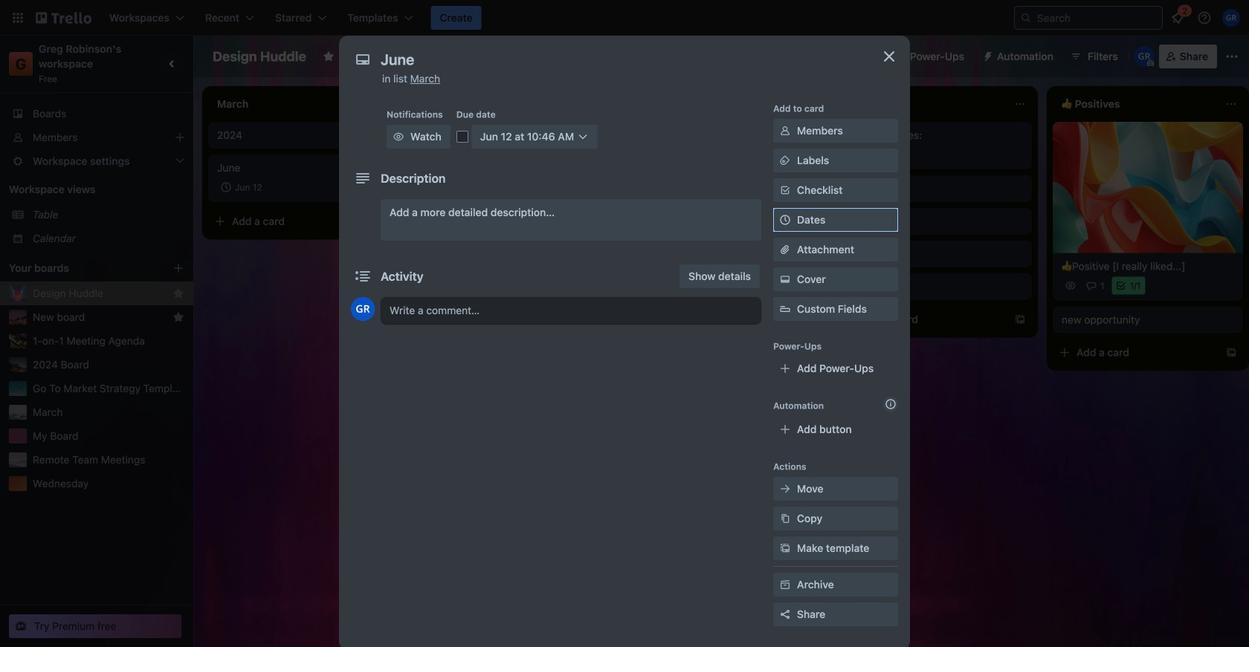 Task type: vqa. For each thing, say whether or not it's contained in the screenshot.
John Smith (johnsmith38824343) icon corresponding to John Smith @ johnsmith38824343
no



Task type: locate. For each thing, give the bounding box(es) containing it.
None checkbox
[[217, 178, 267, 196], [449, 309, 522, 327], [217, 178, 267, 196], [449, 309, 522, 327]]

2 vertical spatial create from template… image
[[1014, 314, 1026, 326]]

open information menu image
[[1197, 10, 1212, 25]]

your boards with 9 items element
[[9, 260, 150, 277]]

starred icon image
[[173, 288, 184, 300], [173, 312, 184, 323]]

close dialog image
[[880, 48, 898, 65]]

add board image
[[173, 263, 184, 274]]

1 horizontal spatial create from template… image
[[803, 183, 815, 195]]

0 horizontal spatial create from template… image
[[381, 216, 393, 228]]

create from template… image
[[803, 183, 815, 195], [381, 216, 393, 228], [1014, 314, 1026, 326]]

0 vertical spatial starred icon image
[[173, 288, 184, 300]]

sm image
[[976, 45, 997, 65], [778, 272, 793, 287], [778, 482, 793, 497], [778, 541, 793, 556], [778, 578, 793, 593]]

1 vertical spatial starred icon image
[[173, 312, 184, 323]]

None text field
[[373, 46, 864, 73]]

2 horizontal spatial create from template… image
[[1014, 314, 1026, 326]]

Mark due date as complete checkbox
[[456, 131, 468, 143]]

greg robinson (gregrobinson96) image
[[1223, 9, 1240, 27], [1134, 46, 1155, 67], [351, 297, 375, 321], [586, 309, 604, 327]]

sm image
[[778, 123, 793, 138], [391, 129, 406, 144], [778, 153, 793, 168], [778, 512, 793, 527]]



Task type: describe. For each thing, give the bounding box(es) containing it.
primary element
[[0, 0, 1249, 36]]

Search field
[[1032, 7, 1162, 28]]

1 starred icon image from the top
[[173, 288, 184, 300]]

show menu image
[[1225, 49, 1240, 64]]

2 starred icon image from the top
[[173, 312, 184, 323]]

0 vertical spatial create from template… image
[[803, 183, 815, 195]]

star or unstar board image
[[323, 51, 335, 62]]

search image
[[1020, 12, 1032, 24]]

greg robinson (gregrobinson96) image inside primary element
[[1223, 9, 1240, 27]]

1 vertical spatial create from template… image
[[381, 216, 393, 228]]

Write a comment text field
[[381, 297, 761, 324]]

Board name text field
[[205, 45, 314, 68]]

create from template… image
[[1226, 347, 1237, 359]]

2 notifications image
[[1169, 9, 1187, 27]]



